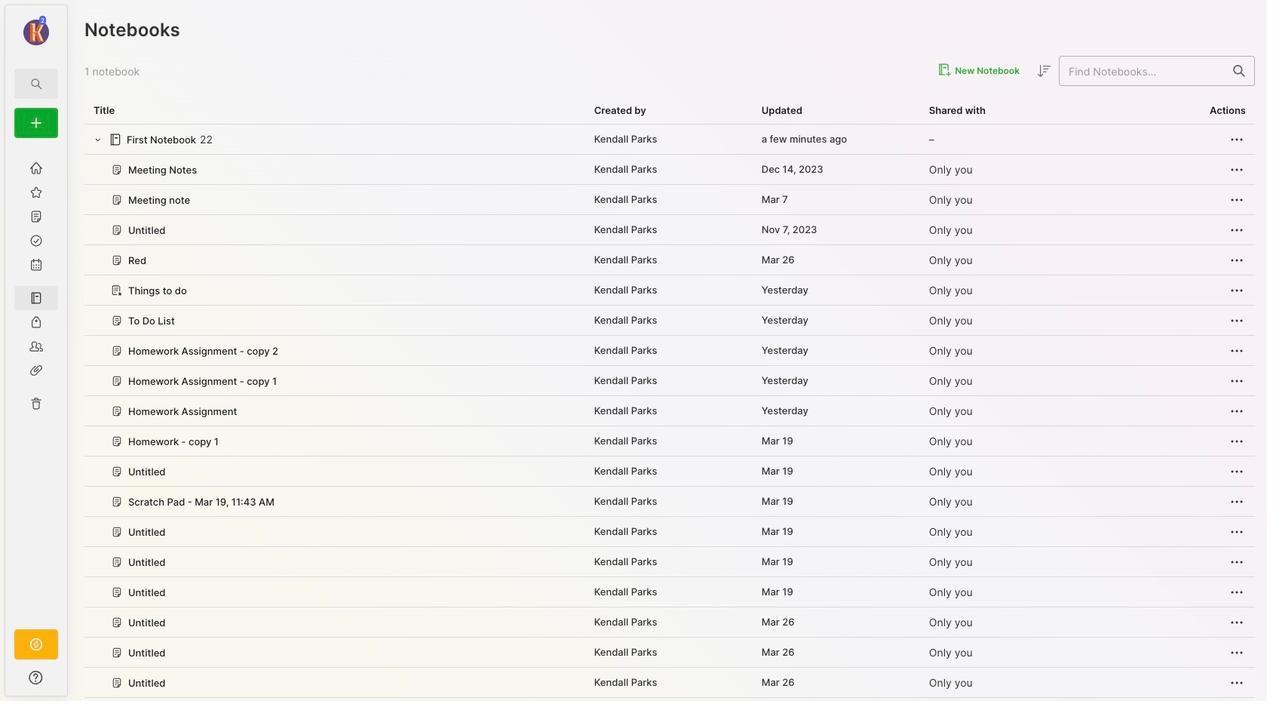 Task type: vqa. For each thing, say whether or not it's contained in the screenshot.
ninth MORE ACTIONS FIELD
yes



Task type: describe. For each thing, give the bounding box(es) containing it.
3 cell from the left
[[921, 698, 1088, 701]]

more actions field for 11th row from the bottom of the page
[[1229, 402, 1247, 420]]

more actions field for 5th row from the top
[[1229, 251, 1247, 269]]

1 cell from the left
[[585, 698, 753, 701]]

more actions image for eighth row from the bottom
[[1229, 492, 1247, 511]]

more actions image for 7th row from the bottom
[[1229, 523, 1247, 541]]

more actions image for 13th row from the bottom
[[1229, 342, 1247, 360]]

Sort field
[[1035, 62, 1053, 80]]

more actions field for 15th row from the bottom
[[1229, 281, 1247, 299]]

8 row from the top
[[85, 336, 1256, 366]]

more actions image for seventh row
[[1229, 311, 1247, 329]]

more actions field for 13th row from the bottom
[[1229, 341, 1247, 360]]

7 row from the top
[[85, 306, 1256, 336]]

more actions field for second row
[[1229, 160, 1247, 179]]

WHAT'S NEW field
[[5, 666, 67, 690]]

more actions image for 16th row from the top
[[1229, 583, 1247, 601]]

more actions image for second row
[[1229, 160, 1247, 179]]

upgrade image
[[27, 635, 45, 654]]

15 row from the top
[[85, 547, 1256, 577]]

19 row from the top
[[85, 668, 1256, 698]]

2 row from the top
[[85, 155, 1256, 185]]

10 row from the top
[[85, 396, 1256, 426]]

more actions field for ninth row from the bottom
[[1229, 462, 1247, 480]]

more actions field for 11th row from the top
[[1229, 432, 1247, 450]]

more actions field for eighth row from the bottom
[[1229, 492, 1247, 511]]

4 row from the top
[[85, 215, 1256, 245]]

more actions image for 6th row from the bottom of the page
[[1229, 553, 1247, 571]]

17 row from the top
[[85, 607, 1256, 638]]

more actions image for 18th row from the top of the page
[[1229, 643, 1247, 661]]

more actions field for 6th row from the bottom of the page
[[1229, 553, 1247, 571]]

3 row from the top
[[85, 185, 1256, 215]]

Account field
[[5, 14, 67, 48]]

more actions field for fourth row
[[1229, 221, 1247, 239]]

more actions image for fourth row
[[1229, 221, 1247, 239]]



Task type: locate. For each thing, give the bounding box(es) containing it.
2 more actions field from the top
[[1229, 160, 1247, 179]]

1 more actions field from the top
[[1229, 130, 1247, 148]]

row
[[85, 125, 1256, 155], [85, 155, 1256, 185], [85, 185, 1256, 215], [85, 215, 1256, 245], [85, 245, 1256, 275], [85, 275, 1256, 306], [85, 306, 1256, 336], [85, 336, 1256, 366], [85, 366, 1256, 396], [85, 396, 1256, 426], [85, 426, 1256, 457], [85, 457, 1256, 487], [85, 487, 1256, 517], [85, 517, 1256, 547], [85, 547, 1256, 577], [85, 577, 1256, 607], [85, 607, 1256, 638], [85, 638, 1256, 668], [85, 668, 1256, 698], [85, 698, 1256, 701]]

click to expand image
[[66, 673, 77, 691]]

2 more actions image from the top
[[1229, 342, 1247, 360]]

9 more actions image from the top
[[1229, 643, 1247, 661]]

more actions image for 15th row from the bottom
[[1229, 281, 1247, 299]]

9 row from the top
[[85, 366, 1256, 396]]

17 more actions field from the top
[[1229, 613, 1247, 631]]

4 more actions image from the top
[[1229, 221, 1247, 239]]

7 more actions image from the top
[[1229, 432, 1247, 450]]

12 more actions field from the top
[[1229, 462, 1247, 480]]

6 row from the top
[[85, 275, 1256, 306]]

more actions field for 1st row from the top of the page
[[1229, 130, 1247, 148]]

row group
[[85, 125, 1256, 701]]

2 cell from the left
[[753, 698, 921, 701]]

Find Notebooks… text field
[[1060, 58, 1225, 83]]

7 more actions image from the top
[[1229, 523, 1247, 541]]

6 more actions image from the top
[[1229, 311, 1247, 329]]

5 more actions image from the top
[[1229, 281, 1247, 299]]

cell
[[585, 698, 753, 701], [753, 698, 921, 701], [921, 698, 1088, 701], [1088, 698, 1256, 701]]

more actions image for 12th row from the bottom of the page
[[1229, 372, 1247, 390]]

18 row from the top
[[85, 638, 1256, 668]]

more actions field for 19th row from the top of the page
[[1229, 673, 1247, 692]]

more actions image for 1st row from the top of the page
[[1229, 130, 1247, 148]]

20 row from the top
[[85, 698, 1256, 701]]

more actions image for ninth row from the bottom
[[1229, 462, 1247, 480]]

9 more actions field from the top
[[1229, 372, 1247, 390]]

15 more actions field from the top
[[1229, 553, 1247, 571]]

more actions image for 18th row from the bottom of the page
[[1229, 191, 1247, 209]]

1 more actions image from the top
[[1229, 251, 1247, 269]]

more actions image for 11th row from the bottom of the page
[[1229, 402, 1247, 420]]

16 row from the top
[[85, 577, 1256, 607]]

sort options image
[[1035, 62, 1053, 80]]

2 more actions image from the top
[[1229, 160, 1247, 179]]

9 more actions image from the top
[[1229, 583, 1247, 601]]

main element
[[0, 0, 72, 701]]

11 more actions field from the top
[[1229, 432, 1247, 450]]

4 cell from the left
[[1088, 698, 1256, 701]]

edit search image
[[27, 75, 45, 93]]

3 more actions image from the top
[[1229, 372, 1247, 390]]

10 more actions field from the top
[[1229, 402, 1247, 420]]

more actions image
[[1229, 130, 1247, 148], [1229, 160, 1247, 179], [1229, 191, 1247, 209], [1229, 221, 1247, 239], [1229, 281, 1247, 299], [1229, 311, 1247, 329], [1229, 432, 1247, 450], [1229, 613, 1247, 631], [1229, 643, 1247, 661], [1229, 674, 1247, 692]]

more actions field for 16th row from the top
[[1229, 583, 1247, 601]]

8 more actions image from the top
[[1229, 613, 1247, 631]]

8 more actions field from the top
[[1229, 341, 1247, 360]]

home image
[[29, 161, 44, 176]]

5 more actions image from the top
[[1229, 462, 1247, 480]]

6 more actions field from the top
[[1229, 281, 1247, 299]]

4 more actions image from the top
[[1229, 402, 1247, 420]]

14 row from the top
[[85, 517, 1256, 547]]

tree
[[5, 147, 67, 616]]

16 more actions field from the top
[[1229, 583, 1247, 601]]

tree inside main element
[[5, 147, 67, 616]]

7 more actions field from the top
[[1229, 311, 1247, 329]]

more actions field for 7th row from the bottom
[[1229, 523, 1247, 541]]

more actions image for 19th row from the top of the page
[[1229, 674, 1247, 692]]

more actions field for 18th row from the bottom of the page
[[1229, 190, 1247, 209]]

more actions image for 5th row from the top
[[1229, 251, 1247, 269]]

More actions field
[[1229, 130, 1247, 148], [1229, 160, 1247, 179], [1229, 190, 1247, 209], [1229, 221, 1247, 239], [1229, 251, 1247, 269], [1229, 281, 1247, 299], [1229, 311, 1247, 329], [1229, 341, 1247, 360], [1229, 372, 1247, 390], [1229, 402, 1247, 420], [1229, 432, 1247, 450], [1229, 462, 1247, 480], [1229, 492, 1247, 511], [1229, 523, 1247, 541], [1229, 553, 1247, 571], [1229, 583, 1247, 601], [1229, 613, 1247, 631], [1229, 643, 1247, 661], [1229, 673, 1247, 692]]

14 more actions field from the top
[[1229, 523, 1247, 541]]

13 more actions field from the top
[[1229, 492, 1247, 511]]

18 more actions field from the top
[[1229, 643, 1247, 661]]

1 more actions image from the top
[[1229, 130, 1247, 148]]

5 more actions field from the top
[[1229, 251, 1247, 269]]

more actions field for 17th row from the top of the page
[[1229, 613, 1247, 631]]

more actions field for 12th row from the bottom of the page
[[1229, 372, 1247, 390]]

arrow image
[[93, 134, 104, 145]]

more actions image for 11th row from the top
[[1229, 432, 1247, 450]]

12 row from the top
[[85, 457, 1256, 487]]

4 more actions field from the top
[[1229, 221, 1247, 239]]

11 row from the top
[[85, 426, 1256, 457]]

6 more actions image from the top
[[1229, 492, 1247, 511]]

3 more actions image from the top
[[1229, 191, 1247, 209]]

more actions image
[[1229, 251, 1247, 269], [1229, 342, 1247, 360], [1229, 372, 1247, 390], [1229, 402, 1247, 420], [1229, 462, 1247, 480], [1229, 492, 1247, 511], [1229, 523, 1247, 541], [1229, 553, 1247, 571], [1229, 583, 1247, 601]]

8 more actions image from the top
[[1229, 553, 1247, 571]]

1 row from the top
[[85, 125, 1256, 155]]

more actions image for 17th row from the top of the page
[[1229, 613, 1247, 631]]

19 more actions field from the top
[[1229, 673, 1247, 692]]

more actions field for seventh row
[[1229, 311, 1247, 329]]

10 more actions image from the top
[[1229, 674, 1247, 692]]

more actions field for 18th row from the top of the page
[[1229, 643, 1247, 661]]

5 row from the top
[[85, 245, 1256, 275]]

13 row from the top
[[85, 487, 1256, 517]]

3 more actions field from the top
[[1229, 190, 1247, 209]]



